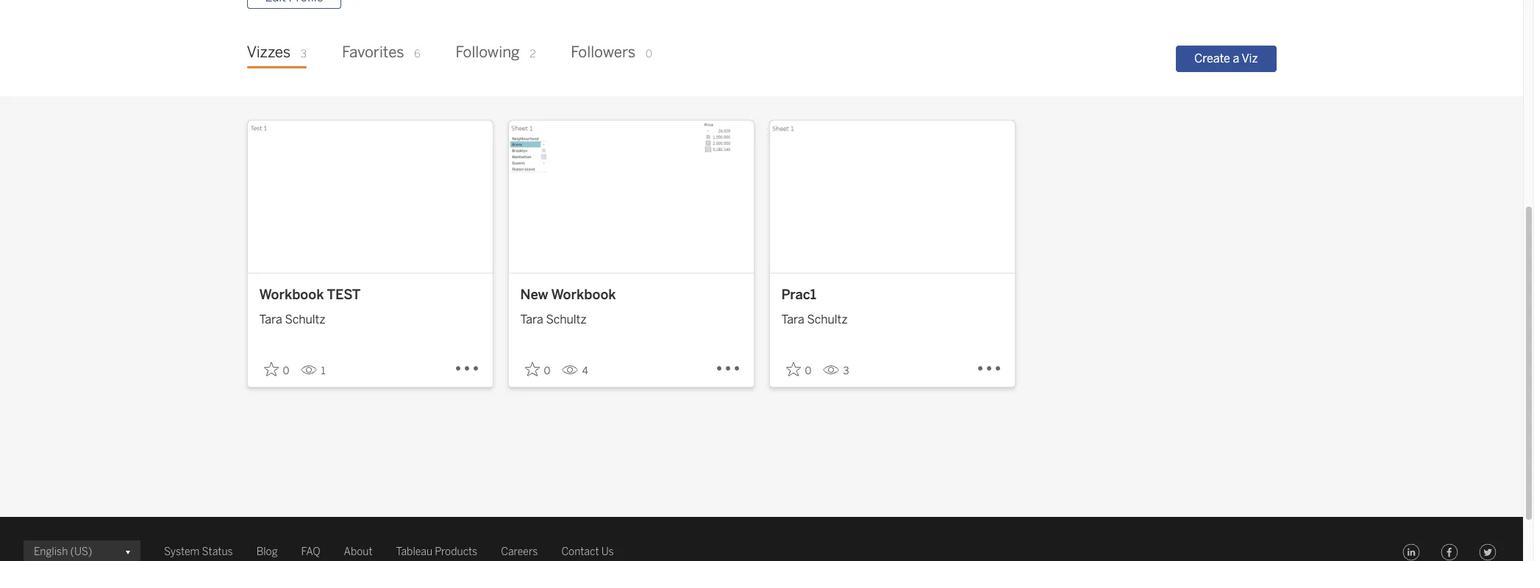 Task type: vqa. For each thing, say whether or not it's contained in the screenshot.


Task type: locate. For each thing, give the bounding box(es) containing it.
2 tara schultz link from the left
[[520, 305, 742, 329]]

1 vertical spatial 3
[[843, 365, 849, 377]]

add favorite button for prac1
[[781, 358, 817, 382]]

tara schultz down new workbook
[[520, 313, 587, 327]]

0 horizontal spatial tara
[[259, 313, 282, 327]]

favorites
[[342, 44, 404, 61]]

3 tara from the left
[[781, 313, 805, 327]]

1 tara schultz link from the left
[[259, 305, 481, 329]]

tara schultz link
[[259, 305, 481, 329], [520, 305, 742, 329], [781, 305, 1003, 329]]

Add Favorite button
[[520, 358, 556, 382], [781, 358, 817, 382]]

following
[[456, 44, 520, 61]]

1 schultz from the left
[[285, 313, 325, 327]]

3 tara schultz link from the left
[[781, 305, 1003, 329]]

1 tara schultz from the left
[[259, 313, 325, 327]]

contact
[[561, 546, 599, 558]]

1
[[321, 365, 325, 377]]

viz
[[1242, 51, 1258, 65]]

1 tara from the left
[[259, 313, 282, 327]]

more actions image
[[454, 356, 481, 382], [715, 356, 742, 382]]

system status link
[[164, 544, 233, 561]]

vizzes
[[247, 44, 291, 61]]

0 left 3 views element
[[805, 365, 812, 377]]

tara down prac1
[[781, 313, 805, 327]]

new
[[520, 287, 548, 303]]

0 horizontal spatial workbook thumbnail image
[[247, 121, 492, 273]]

0 inside add favorite button
[[283, 365, 289, 377]]

workbook test
[[259, 287, 361, 303]]

0 for new workbook
[[544, 365, 550, 377]]

1 add favorite button from the left
[[520, 358, 556, 382]]

prac1 link
[[781, 285, 1003, 305]]

contact us link
[[561, 544, 614, 561]]

1 horizontal spatial 3
[[843, 365, 849, 377]]

2 horizontal spatial tara schultz link
[[781, 305, 1003, 329]]

faq
[[301, 546, 320, 558]]

2 horizontal spatial workbook thumbnail image
[[770, 121, 1015, 273]]

schultz down workbook test at the bottom left of the page
[[285, 313, 325, 327]]

2 tara schultz from the left
[[520, 313, 587, 327]]

0 left 4 views element
[[544, 365, 550, 377]]

1 horizontal spatial workbook
[[551, 287, 616, 303]]

2 workbook thumbnail image from the left
[[509, 121, 754, 273]]

2 horizontal spatial schultz
[[807, 313, 848, 327]]

create a viz
[[1194, 51, 1258, 65]]

1 workbook thumbnail image from the left
[[247, 121, 492, 273]]

new workbook
[[520, 287, 616, 303]]

0 horizontal spatial tara schultz link
[[259, 305, 481, 329]]

3
[[301, 48, 307, 61], [843, 365, 849, 377]]

workbook
[[259, 287, 324, 303], [551, 287, 616, 303]]

1 horizontal spatial tara schultz link
[[520, 305, 742, 329]]

workbook left test
[[259, 287, 324, 303]]

prac1
[[781, 287, 816, 303]]

us
[[601, 546, 614, 558]]

workbook right new
[[551, 287, 616, 303]]

schultz
[[285, 313, 325, 327], [546, 313, 587, 327], [807, 313, 848, 327]]

schultz down prac1
[[807, 313, 848, 327]]

schultz for workbook
[[285, 313, 325, 327]]

0 left 1 view element
[[283, 365, 289, 377]]

(us)
[[70, 546, 92, 558]]

test
[[327, 287, 361, 303]]

2 horizontal spatial tara
[[781, 313, 805, 327]]

3 schultz from the left
[[807, 313, 848, 327]]

blog
[[256, 546, 278, 558]]

tara
[[259, 313, 282, 327], [520, 313, 543, 327], [781, 313, 805, 327]]

tara schultz
[[259, 313, 325, 327], [520, 313, 587, 327], [781, 313, 848, 327]]

products
[[435, 546, 477, 558]]

0 right followers
[[646, 48, 652, 61]]

1 horizontal spatial add favorite button
[[781, 358, 817, 382]]

2 add favorite button from the left
[[781, 358, 817, 382]]

2 more actions image from the left
[[715, 356, 742, 382]]

tara schultz down workbook test at the bottom left of the page
[[259, 313, 325, 327]]

2 schultz from the left
[[546, 313, 587, 327]]

careers
[[501, 546, 538, 558]]

1 horizontal spatial more actions image
[[715, 356, 742, 382]]

2 tara from the left
[[520, 313, 543, 327]]

0
[[646, 48, 652, 61], [283, 365, 289, 377], [544, 365, 550, 377], [805, 365, 812, 377]]

0 vertical spatial 3
[[301, 48, 307, 61]]

4 views element
[[556, 359, 594, 383]]

workbook thumbnail image
[[247, 121, 492, 273], [509, 121, 754, 273], [770, 121, 1015, 273]]

2
[[530, 48, 536, 61]]

0 horizontal spatial more actions image
[[454, 356, 481, 382]]

1 horizontal spatial tara schultz
[[520, 313, 587, 327]]

about link
[[344, 544, 373, 561]]

1 horizontal spatial schultz
[[546, 313, 587, 327]]

tableau products link
[[396, 544, 477, 561]]

tara down new
[[520, 313, 543, 327]]

0 horizontal spatial add favorite button
[[520, 358, 556, 382]]

about
[[344, 546, 373, 558]]

0 horizontal spatial schultz
[[285, 313, 325, 327]]

tableau
[[396, 546, 433, 558]]

3 workbook thumbnail image from the left
[[770, 121, 1015, 273]]

english
[[34, 546, 68, 558]]

1 horizontal spatial workbook thumbnail image
[[509, 121, 754, 273]]

0 horizontal spatial 3
[[301, 48, 307, 61]]

0 horizontal spatial workbook
[[259, 287, 324, 303]]

tara down workbook test at the bottom left of the page
[[259, 313, 282, 327]]

tara schultz down prac1
[[781, 313, 848, 327]]

0 for prac1
[[805, 365, 812, 377]]

1 horizontal spatial tara
[[520, 313, 543, 327]]

contact us
[[561, 546, 614, 558]]

2 horizontal spatial tara schultz
[[781, 313, 848, 327]]

1 more actions image from the left
[[454, 356, 481, 382]]

0 horizontal spatial tara schultz
[[259, 313, 325, 327]]

schultz down new workbook
[[546, 313, 587, 327]]

tara for new
[[520, 313, 543, 327]]



Task type: describe. For each thing, give the bounding box(es) containing it.
tara schultz link for test
[[259, 305, 481, 329]]

2 workbook from the left
[[551, 287, 616, 303]]

status
[[202, 546, 233, 558]]

workbook test link
[[259, 285, 481, 305]]

more actions image for new workbook
[[715, 356, 742, 382]]

create
[[1194, 51, 1230, 65]]

tara for workbook
[[259, 313, 282, 327]]

add favorite button for new workbook
[[520, 358, 556, 382]]

4
[[582, 365, 588, 377]]

followers
[[571, 44, 636, 61]]

create a viz button
[[1176, 45, 1276, 72]]

1 view element
[[295, 359, 331, 383]]

system
[[164, 546, 200, 558]]

faq link
[[301, 544, 320, 561]]

blog link
[[256, 544, 278, 561]]

new workbook link
[[520, 285, 742, 305]]

selected language element
[[34, 541, 130, 561]]

tara schultz link for workbook
[[520, 305, 742, 329]]

workbook thumbnail image for workbook
[[509, 121, 754, 273]]

system status
[[164, 546, 233, 558]]

tara schultz for new
[[520, 313, 587, 327]]

tableau products
[[396, 546, 477, 558]]

workbook thumbnail image for test
[[247, 121, 492, 273]]

more actions image for workbook test
[[454, 356, 481, 382]]

careers link
[[501, 544, 538, 561]]

more actions image
[[976, 356, 1003, 382]]

3 views element
[[817, 359, 855, 383]]

Add Favorite button
[[259, 358, 295, 382]]

6
[[414, 48, 420, 61]]

english (us)
[[34, 546, 92, 558]]

1 workbook from the left
[[259, 287, 324, 303]]

tara schultz for workbook
[[259, 313, 325, 327]]

schultz for new
[[546, 313, 587, 327]]

0 for workbook test
[[283, 365, 289, 377]]

a
[[1233, 51, 1239, 65]]

3 tara schultz from the left
[[781, 313, 848, 327]]



